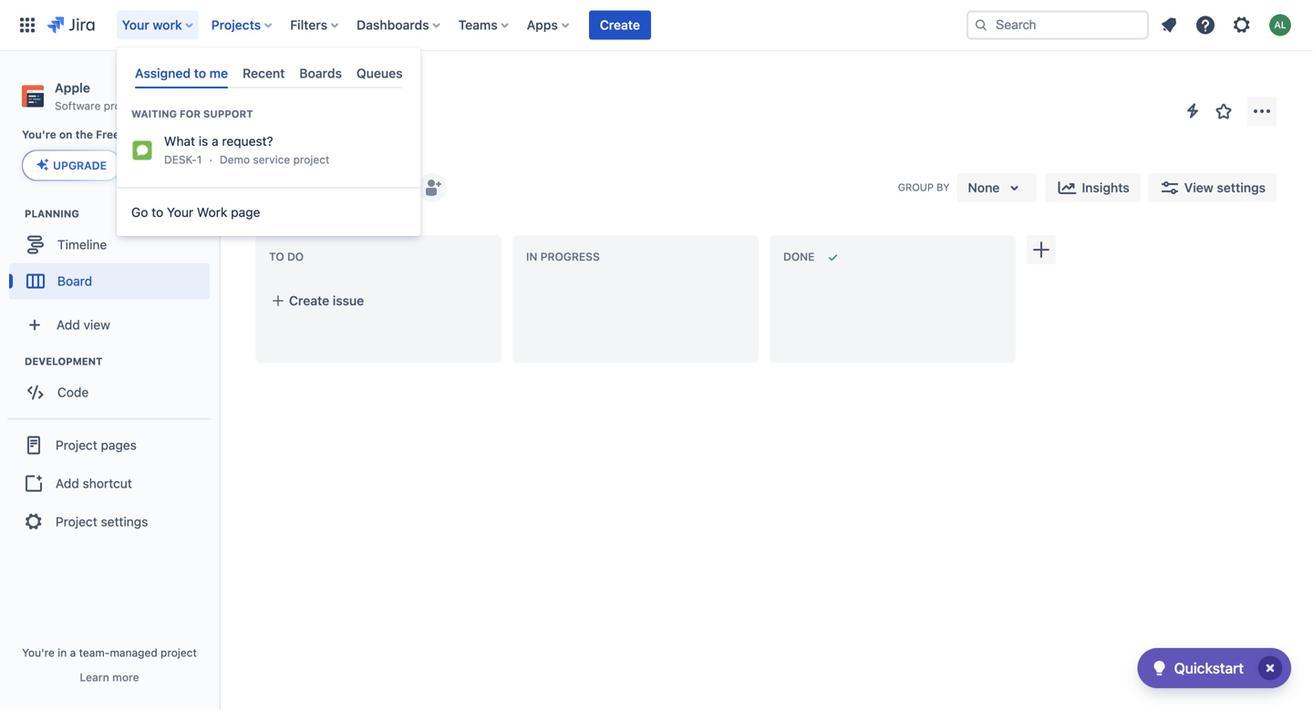 Task type: describe. For each thing, give the bounding box(es) containing it.
work
[[197, 205, 227, 220]]

board
[[57, 273, 92, 289]]

plan
[[123, 128, 145, 141]]

software
[[55, 99, 101, 112]]

project for project pages
[[56, 438, 97, 453]]

queues
[[356, 66, 403, 81]]

page
[[231, 205, 260, 220]]

code link
[[9, 374, 210, 411]]

by
[[937, 182, 950, 193]]

apple link
[[325, 73, 359, 95]]

what is a request?
[[164, 134, 273, 149]]

appswitcher icon image
[[16, 14, 38, 36]]

group
[[898, 182, 934, 193]]

apps button
[[521, 10, 576, 40]]

in
[[58, 646, 67, 659]]

desk-1
[[164, 153, 202, 166]]

filters
[[290, 17, 327, 32]]

create for create
[[600, 17, 640, 32]]

settings image
[[1231, 14, 1253, 36]]

dashboards
[[357, 17, 429, 32]]

none button
[[957, 173, 1036, 202]]

learn more
[[80, 671, 139, 684]]

timeline link
[[9, 226, 210, 263]]

star ap board image
[[1213, 100, 1235, 122]]

you're on the free plan
[[22, 128, 145, 141]]

ap
[[257, 111, 285, 137]]

what
[[164, 134, 195, 149]]

to for go
[[152, 205, 163, 220]]

project for demo
[[293, 153, 330, 166]]

notifications image
[[1158, 14, 1180, 36]]

project pages link
[[7, 425, 212, 465]]

development image
[[3, 350, 25, 372]]

shortcut
[[83, 476, 132, 491]]

upgrade
[[53, 159, 107, 172]]

assigned to me
[[135, 66, 228, 81]]

your work button
[[116, 10, 200, 40]]

apps
[[527, 17, 558, 32]]

dismiss quickstart image
[[1256, 654, 1285, 683]]

do
[[287, 250, 304, 263]]

Search this board text field
[[257, 171, 341, 204]]

settings for view settings
[[1217, 180, 1266, 195]]

quickstart
[[1174, 660, 1244, 677]]

board
[[289, 111, 344, 137]]

in
[[526, 250, 537, 263]]

upgrade button
[[23, 151, 120, 180]]

apple software project
[[55, 80, 140, 112]]

add view button
[[11, 307, 208, 343]]

check image
[[1149, 657, 1170, 679]]

dashboards button
[[351, 10, 447, 40]]

learn
[[80, 671, 109, 684]]

group by
[[898, 182, 950, 193]]

projects link
[[255, 73, 303, 95]]

add shortcut button
[[7, 465, 212, 502]]

group containing project pages
[[7, 418, 212, 547]]

code
[[57, 385, 89, 400]]

recent
[[243, 66, 285, 81]]

project for apple
[[104, 99, 140, 112]]

view settings
[[1184, 180, 1266, 195]]

settings for project settings
[[101, 514, 148, 529]]

development group
[[9, 354, 218, 416]]

pages
[[101, 438, 137, 453]]

create issue button
[[260, 284, 497, 317]]

demo
[[220, 153, 250, 166]]

service
[[253, 153, 290, 166]]

is
[[199, 134, 208, 149]]

create for create issue
[[289, 293, 329, 308]]

your work
[[122, 17, 182, 32]]

create column image
[[1030, 239, 1052, 261]]

done
[[783, 250, 815, 263]]

apple lee image
[[379, 173, 409, 202]]

boards
[[299, 66, 342, 81]]

board link
[[9, 263, 210, 299]]

managed
[[110, 646, 157, 659]]

go to your work page link
[[117, 194, 421, 231]]

a for is
[[212, 134, 219, 149]]

support
[[203, 108, 253, 120]]

2 vertical spatial project
[[161, 646, 197, 659]]

you're for you're in a team-managed project
[[22, 646, 55, 659]]

teams button
[[453, 10, 516, 40]]



Task type: vqa. For each thing, say whether or not it's contained in the screenshot.
the bottommost All
no



Task type: locate. For each thing, give the bounding box(es) containing it.
your profile and settings image
[[1269, 14, 1291, 36]]

your inside "link"
[[167, 205, 193, 220]]

0 horizontal spatial to
[[152, 205, 163, 220]]

in progress
[[526, 250, 600, 263]]

0 vertical spatial add
[[57, 317, 80, 332]]

add left view
[[57, 317, 80, 332]]

your inside popup button
[[122, 17, 149, 32]]

project up plan
[[104, 99, 140, 112]]

progress
[[540, 250, 600, 263]]

to for assigned
[[194, 66, 206, 81]]

you're
[[22, 128, 56, 141], [22, 646, 55, 659]]

on
[[59, 128, 73, 141]]

issue
[[333, 293, 364, 308]]

0 horizontal spatial a
[[70, 646, 76, 659]]

your
[[122, 17, 149, 32], [167, 205, 193, 220]]

0 horizontal spatial apple
[[55, 80, 90, 95]]

team-
[[79, 646, 110, 659]]

1 horizontal spatial your
[[167, 205, 193, 220]]

projects up ap
[[255, 76, 303, 91]]

tab list
[[128, 58, 410, 89]]

projects inside "dropdown button"
[[211, 17, 261, 32]]

view
[[83, 317, 110, 332]]

insights button
[[1045, 173, 1140, 202]]

request?
[[222, 134, 273, 149]]

0 vertical spatial project
[[104, 99, 140, 112]]

0 vertical spatial settings
[[1217, 180, 1266, 195]]

add view
[[57, 317, 110, 332]]

the
[[75, 128, 93, 141]]

teams
[[458, 17, 498, 32]]

0 vertical spatial project
[[56, 438, 97, 453]]

go
[[131, 205, 148, 220]]

1 you're from the top
[[22, 128, 56, 141]]

1 horizontal spatial to
[[194, 66, 206, 81]]

1 horizontal spatial settings
[[1217, 180, 1266, 195]]

project inside project pages link
[[56, 438, 97, 453]]

0 vertical spatial projects
[[211, 17, 261, 32]]

1 vertical spatial create
[[289, 293, 329, 308]]

2 horizontal spatial project
[[293, 153, 330, 166]]

create issue
[[289, 293, 364, 308]]

settings right view
[[1217, 180, 1266, 195]]

0 vertical spatial your
[[122, 17, 149, 32]]

project settings
[[56, 514, 148, 529]]

group
[[7, 418, 212, 547]]

to inside tab list
[[194, 66, 206, 81]]

1 vertical spatial project
[[56, 514, 97, 529]]

view settings button
[[1148, 173, 1277, 202]]

add inside button
[[56, 476, 79, 491]]

project right managed
[[161, 646, 197, 659]]

add for add shortcut
[[56, 476, 79, 491]]

to left me
[[194, 66, 206, 81]]

you're for you're on the free plan
[[22, 128, 56, 141]]

automations menu button icon image
[[1182, 100, 1204, 122]]

create inside create issue button
[[289, 293, 329, 308]]

work
[[153, 17, 182, 32]]

0 horizontal spatial your
[[122, 17, 149, 32]]

none
[[968, 180, 1000, 195]]

project pages
[[56, 438, 137, 453]]

project up search this board "text field"
[[293, 153, 330, 166]]

view
[[1184, 180, 1213, 195]]

1 vertical spatial your
[[167, 205, 193, 220]]

filters button
[[285, 10, 346, 40]]

apple for apple
[[325, 76, 359, 91]]

project inside the apple software project
[[104, 99, 140, 112]]

1 horizontal spatial project
[[161, 646, 197, 659]]

project down add shortcut
[[56, 514, 97, 529]]

1 horizontal spatial a
[[212, 134, 219, 149]]

to do
[[269, 250, 304, 263]]

a right in
[[70, 646, 76, 659]]

search image
[[974, 18, 988, 32]]

projects up me
[[211, 17, 261, 32]]

projects
[[211, 17, 261, 32], [255, 76, 303, 91]]

project
[[104, 99, 140, 112], [293, 153, 330, 166], [161, 646, 197, 659]]

create inside create button
[[600, 17, 640, 32]]

project for project settings
[[56, 514, 97, 529]]

settings down add shortcut button
[[101, 514, 148, 529]]

1 vertical spatial you're
[[22, 646, 55, 659]]

add for add view
[[57, 317, 80, 332]]

assigned
[[135, 66, 191, 81]]

development
[[25, 355, 103, 367]]

desk-
[[164, 153, 197, 166]]

create
[[600, 17, 640, 32], [289, 293, 329, 308]]

1 project from the top
[[56, 438, 97, 453]]

create button
[[589, 10, 651, 40]]

create right apps popup button at the top of page
[[600, 17, 640, 32]]

planning
[[25, 208, 79, 220]]

banner containing your work
[[0, 0, 1313, 51]]

project settings link
[[7, 502, 212, 542]]

add people image
[[421, 177, 443, 199]]

you're left in
[[22, 646, 55, 659]]

settings inside project settings link
[[101, 514, 148, 529]]

1 vertical spatial add
[[56, 476, 79, 491]]

apple for apple software project
[[55, 80, 90, 95]]

1 vertical spatial project
[[293, 153, 330, 166]]

0 vertical spatial to
[[194, 66, 206, 81]]

to
[[194, 66, 206, 81], [152, 205, 163, 220]]

2 project from the top
[[56, 514, 97, 529]]

to
[[269, 250, 284, 263]]

banner
[[0, 0, 1313, 51]]

apple up software
[[55, 80, 90, 95]]

a
[[212, 134, 219, 149], [70, 646, 76, 659]]

waiting for support
[[131, 108, 253, 120]]

a for in
[[70, 646, 76, 659]]

learn more button
[[80, 670, 139, 685]]

for
[[180, 108, 201, 120]]

2 you're from the top
[[22, 646, 55, 659]]

1 horizontal spatial create
[[600, 17, 640, 32]]

1 vertical spatial a
[[70, 646, 76, 659]]

projects for projects link
[[255, 76, 303, 91]]

create left issue
[[289, 293, 329, 308]]

you're left on on the left top
[[22, 128, 56, 141]]

1 vertical spatial to
[[152, 205, 163, 220]]

0 horizontal spatial create
[[289, 293, 329, 308]]

you're in a team-managed project
[[22, 646, 197, 659]]

more image
[[1251, 100, 1273, 122]]

a right is
[[212, 134, 219, 149]]

add inside dropdown button
[[57, 317, 80, 332]]

apple up 'board'
[[325, 76, 359, 91]]

1 horizontal spatial apple
[[325, 76, 359, 91]]

demo service project
[[220, 153, 330, 166]]

Search field
[[967, 10, 1149, 40]]

add
[[57, 317, 80, 332], [56, 476, 79, 491]]

tab list containing assigned to me
[[128, 58, 410, 89]]

primary element
[[11, 0, 967, 51]]

to right go
[[152, 205, 163, 220]]

me
[[209, 66, 228, 81]]

insights image
[[1056, 177, 1078, 199]]

projects button
[[206, 10, 279, 40]]

planning image
[[3, 203, 25, 225]]

waiting
[[131, 108, 177, 120]]

projects for "projects" "dropdown button"
[[211, 17, 261, 32]]

project
[[56, 438, 97, 453], [56, 514, 97, 529]]

go to your work page
[[131, 205, 260, 220]]

jira image
[[47, 14, 95, 36], [47, 14, 95, 36]]

more
[[112, 671, 139, 684]]

settings
[[1217, 180, 1266, 195], [101, 514, 148, 529]]

help image
[[1195, 14, 1216, 36]]

add shortcut
[[56, 476, 132, 491]]

1
[[197, 153, 202, 166]]

to inside "link"
[[152, 205, 163, 220]]

free
[[96, 128, 120, 141]]

1 vertical spatial projects
[[255, 76, 303, 91]]

quickstart button
[[1138, 648, 1291, 688]]

apple
[[325, 76, 359, 91], [55, 80, 90, 95]]

ap board
[[257, 111, 344, 137]]

0 vertical spatial create
[[600, 17, 640, 32]]

timeline
[[57, 237, 107, 252]]

1 vertical spatial settings
[[101, 514, 148, 529]]

project inside project settings link
[[56, 514, 97, 529]]

0 horizontal spatial project
[[104, 99, 140, 112]]

add left shortcut
[[56, 476, 79, 491]]

0 vertical spatial a
[[212, 134, 219, 149]]

insights
[[1082, 180, 1130, 195]]

apple inside the apple software project
[[55, 80, 90, 95]]

project up add shortcut
[[56, 438, 97, 453]]

0 vertical spatial you're
[[22, 128, 56, 141]]

planning group
[[9, 206, 218, 305]]

0 horizontal spatial settings
[[101, 514, 148, 529]]

settings inside view settings button
[[1217, 180, 1266, 195]]



